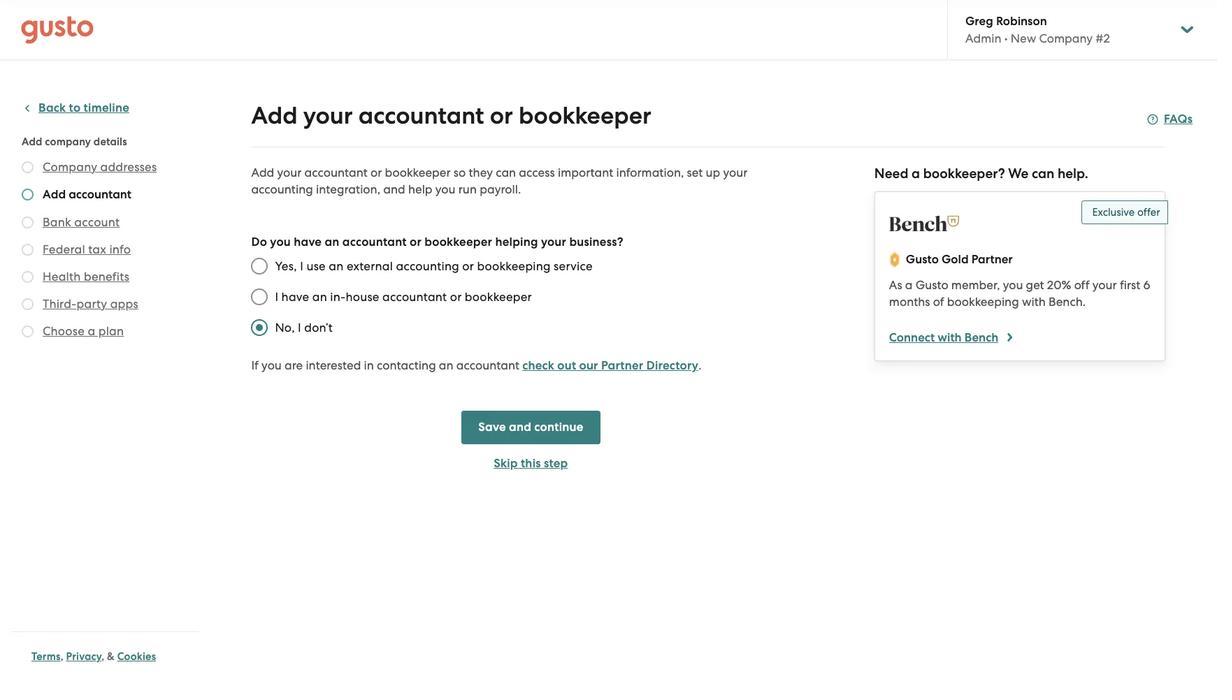 Task type: vqa. For each thing, say whether or not it's contained in the screenshot.
left and
yes



Task type: locate. For each thing, give the bounding box(es) containing it.
1 horizontal spatial partner
[[972, 252, 1013, 267]]

an right use at top left
[[329, 259, 344, 273]]

1 horizontal spatial with
[[1022, 295, 1046, 309]]

you
[[436, 183, 456, 197], [270, 235, 291, 250], [1003, 278, 1023, 292], [262, 359, 282, 373]]

help
[[408, 183, 433, 197]]

third-party apps
[[43, 297, 138, 311]]

bookkeeping inside as a gusto member, you get 20% off your first 6 months of bookkeeping with bench.
[[947, 295, 1019, 309]]

you inside as a gusto member, you get 20% off your first 6 months of bookkeeping with bench.
[[1003, 278, 1023, 292]]

information,
[[616, 166, 684, 180]]

partner up 'member,' at right
[[972, 252, 1013, 267]]

benefits
[[84, 270, 129, 284]]

out
[[558, 359, 577, 373]]

a for need
[[912, 166, 920, 182]]

0 vertical spatial and
[[383, 183, 405, 197]]

federal tax info button
[[43, 241, 131, 258]]

1 vertical spatial gusto
[[916, 278, 949, 292]]

or up yes, i use an external accounting or bookkeeping service
[[410, 235, 422, 250]]

accountant down company addresses button
[[69, 187, 132, 202]]

0 vertical spatial with
[[1022, 295, 1046, 309]]

so
[[454, 166, 466, 180]]

3 check image from the top
[[22, 217, 34, 229]]

and left help
[[383, 183, 405, 197]]

accounting
[[251, 183, 313, 197], [396, 259, 459, 273]]

save and continue
[[479, 420, 584, 435]]

1 horizontal spatial accounting
[[396, 259, 459, 273]]

add
[[251, 101, 298, 130], [22, 136, 42, 148], [251, 166, 274, 180], [43, 187, 66, 202]]

check out our partner directory link
[[523, 359, 699, 373]]

you inside add your accountant or bookkeeper so they can access important information, set up your accounting integration, and help you run payroll.
[[436, 183, 456, 197]]

home image
[[21, 16, 94, 44]]

check image for bank
[[22, 217, 34, 229]]

can up payroll.
[[496, 166, 516, 180]]

save and continue button
[[462, 411, 600, 445]]

gold badge image
[[889, 252, 901, 269]]

faqs
[[1164, 112, 1193, 127]]

I have an in-house accountant or bookkeeper radio
[[244, 282, 275, 313]]

0 horizontal spatial can
[[496, 166, 516, 180]]

Yes, I use an external accounting or bookkeeping service radio
[[244, 251, 275, 282]]

.
[[699, 359, 702, 373]]

bank account button
[[43, 214, 120, 231]]

have
[[294, 235, 322, 250], [282, 290, 309, 304]]

i left use at top left
[[300, 259, 304, 273]]

or inside add your accountant or bookkeeper so they can access important information, set up your accounting integration, and help you run payroll.
[[371, 166, 382, 180]]

bookkeeping
[[477, 259, 551, 273], [947, 295, 1019, 309]]

bookkeeper up important
[[519, 101, 652, 130]]

0 vertical spatial a
[[912, 166, 920, 182]]

0 vertical spatial company
[[1040, 31, 1093, 45]]

accounting up the do
[[251, 183, 313, 197]]

check image left "health"
[[22, 271, 34, 283]]

2 vertical spatial a
[[88, 325, 95, 338]]

you left get
[[1003, 278, 1023, 292]]

as
[[889, 278, 903, 292]]

and inside save and continue button
[[509, 420, 532, 435]]

check image left bank
[[22, 217, 34, 229]]

of
[[933, 295, 945, 309]]

0 vertical spatial gusto
[[906, 252, 939, 267]]

in-
[[330, 290, 346, 304]]

admin
[[966, 31, 1002, 45]]

4 check image from the top
[[22, 244, 34, 256]]

months
[[889, 295, 930, 309]]

step
[[544, 457, 568, 471]]

1 vertical spatial partner
[[601, 359, 644, 373]]

gusto up of
[[916, 278, 949, 292]]

health benefits button
[[43, 269, 129, 285]]

add your accountant or bookkeeper so they can access important information, set up your accounting integration, and help you run payroll.
[[251, 166, 748, 197]]

add for add your accountant or bookkeeper so they can access important information, set up your accounting integration, and help you run payroll.
[[251, 166, 274, 180]]

contacting
[[377, 359, 436, 373]]

terms link
[[31, 651, 61, 664]]

interested
[[306, 359, 361, 373]]

terms , privacy , & cookies
[[31, 651, 156, 664]]

partner right the our
[[601, 359, 644, 373]]

don't
[[304, 321, 333, 335]]

back
[[38, 101, 66, 115]]

bookkeeper inside add your accountant or bookkeeper so they can access important information, set up your accounting integration, and help you run payroll.
[[385, 166, 451, 180]]

check image up check image
[[22, 299, 34, 311]]

an up use at top left
[[325, 235, 340, 250]]

check image
[[22, 326, 34, 338]]

add accountant list
[[22, 159, 194, 343]]

0 vertical spatial i
[[300, 259, 304, 273]]

1 horizontal spatial company
[[1040, 31, 1093, 45]]

1 can from the left
[[496, 166, 516, 180]]

company down company on the left top of page
[[43, 160, 97, 174]]

5 check image from the top
[[22, 271, 34, 283]]

our
[[579, 359, 598, 373]]

0 horizontal spatial and
[[383, 183, 405, 197]]

helping
[[495, 235, 538, 250]]

, left privacy link at the bottom of page
[[61, 651, 64, 664]]

add inside add your accountant or bookkeeper so they can access important information, set up your accounting integration, and help you run payroll.
[[251, 166, 274, 180]]

you inside if you are interested in contacting an accountant check out our partner directory .
[[262, 359, 282, 373]]

choose a plan
[[43, 325, 124, 338]]

accountant inside if you are interested in contacting an accountant check out our partner directory .
[[457, 359, 520, 373]]

i right no,
[[298, 321, 301, 335]]

a right need
[[912, 166, 920, 182]]

run
[[459, 183, 477, 197]]

offer
[[1138, 206, 1161, 219]]

1 horizontal spatial can
[[1032, 166, 1055, 182]]

skip this step button
[[462, 456, 600, 473]]

you right if
[[262, 359, 282, 373]]

i for no,
[[298, 321, 301, 335]]

1 vertical spatial i
[[275, 290, 278, 304]]

2 can from the left
[[1032, 166, 1055, 182]]

plan
[[98, 325, 124, 338]]

1 horizontal spatial bookkeeping
[[947, 295, 1019, 309]]

you down so
[[436, 183, 456, 197]]

accounting down do you have an accountant or bookkeeper helping your business?
[[396, 259, 459, 273]]

bookkeeping down helping
[[477, 259, 551, 273]]

, left &
[[102, 651, 104, 664]]

0 vertical spatial accounting
[[251, 183, 313, 197]]

have up use at top left
[[294, 235, 322, 250]]

bench
[[965, 331, 999, 345]]

with down get
[[1022, 295, 1046, 309]]

1 vertical spatial bookkeeping
[[947, 295, 1019, 309]]

1 horizontal spatial and
[[509, 420, 532, 435]]

an right the 'contacting'
[[439, 359, 454, 373]]

need
[[875, 166, 909, 182]]

add your accountant or bookkeeper
[[251, 101, 652, 130]]

back to timeline button
[[22, 100, 129, 117]]

a right as
[[906, 278, 913, 292]]

0 horizontal spatial bookkeeping
[[477, 259, 551, 273]]

directory
[[647, 359, 699, 373]]

party
[[77, 297, 107, 311]]

connect
[[889, 331, 935, 345]]

choose
[[43, 325, 85, 338]]

in
[[364, 359, 374, 373]]

and right the save
[[509, 420, 532, 435]]

payroll.
[[480, 183, 521, 197]]

check image
[[22, 162, 34, 173], [22, 189, 34, 201], [22, 217, 34, 229], [22, 244, 34, 256], [22, 271, 34, 283], [22, 299, 34, 311]]

a inside "button"
[[88, 325, 95, 338]]

1 vertical spatial with
[[938, 331, 962, 345]]

1 vertical spatial and
[[509, 420, 532, 435]]

bookkeeper up help
[[385, 166, 451, 180]]

cookies
[[117, 651, 156, 664]]

business?
[[570, 235, 624, 250]]

health benefits
[[43, 270, 129, 284]]

1 check image from the top
[[22, 162, 34, 173]]

add for add company details
[[22, 136, 42, 148]]

a
[[912, 166, 920, 182], [906, 278, 913, 292], [88, 325, 95, 338]]

or down yes, i use an external accounting or bookkeeping service
[[450, 290, 462, 304]]

do
[[251, 235, 267, 250]]

bank
[[43, 215, 71, 229]]

can right we
[[1032, 166, 1055, 182]]

with left bench
[[938, 331, 962, 345]]

have up no, i don't at the top left of the page
[[282, 290, 309, 304]]

a inside as a gusto member, you get 20% off your first 6 months of bookkeeping with bench.
[[906, 278, 913, 292]]

company left #2
[[1040, 31, 1093, 45]]

0 vertical spatial partner
[[972, 252, 1013, 267]]

check image down the add company details
[[22, 162, 34, 173]]

0 horizontal spatial accounting
[[251, 183, 313, 197]]

add inside list
[[43, 187, 66, 202]]

bookkeeping down 'member,' at right
[[947, 295, 1019, 309]]

i
[[300, 259, 304, 273], [275, 290, 278, 304], [298, 321, 301, 335]]

check image left federal
[[22, 244, 34, 256]]

i up no,
[[275, 290, 278, 304]]

0 horizontal spatial company
[[43, 160, 97, 174]]

tax
[[88, 243, 106, 257]]

accountant up integration,
[[305, 166, 368, 180]]

if you are interested in contacting an accountant check out our partner directory .
[[251, 359, 702, 373]]

company inside button
[[43, 160, 97, 174]]

a for choose
[[88, 325, 95, 338]]

0 horizontal spatial ,
[[61, 651, 64, 664]]

or up integration,
[[371, 166, 382, 180]]

accounting inside add your accountant or bookkeeper so they can access important information, set up your accounting integration, and help you run payroll.
[[251, 183, 313, 197]]

partner
[[972, 252, 1013, 267], [601, 359, 644, 373]]

1 vertical spatial a
[[906, 278, 913, 292]]

gusto
[[906, 252, 939, 267], [916, 278, 949, 292]]

accountant left check
[[457, 359, 520, 373]]

a left plan at top left
[[88, 325, 95, 338]]

2 vertical spatial i
[[298, 321, 301, 335]]

i have an in-house accountant or bookkeeper
[[275, 290, 532, 304]]

gusto right gold badge icon
[[906, 252, 939, 267]]

bookkeeper?
[[924, 166, 1005, 182]]

an
[[325, 235, 340, 250], [329, 259, 344, 273], [312, 290, 327, 304], [439, 359, 454, 373]]

privacy link
[[66, 651, 102, 664]]

check image left add accountant
[[22, 189, 34, 201]]

6 check image from the top
[[22, 299, 34, 311]]

1 vertical spatial company
[[43, 160, 97, 174]]

this
[[521, 457, 541, 471]]

1 horizontal spatial ,
[[102, 651, 104, 664]]



Task type: describe. For each thing, give the bounding box(es) containing it.
access
[[519, 166, 555, 180]]

details
[[94, 136, 127, 148]]

external
[[347, 259, 393, 273]]

can inside add your accountant or bookkeeper so they can access important information, set up your accounting integration, and help you run payroll.
[[496, 166, 516, 180]]

2 , from the left
[[102, 651, 104, 664]]

check image for health
[[22, 271, 34, 283]]

connect with bench
[[889, 331, 999, 345]]

•
[[1005, 31, 1008, 45]]

integration,
[[316, 183, 380, 197]]

company addresses
[[43, 160, 157, 174]]

an inside if you are interested in contacting an accountant check out our partner directory .
[[439, 359, 454, 373]]

check image for third-
[[22, 299, 34, 311]]

bookkeeper up yes, i use an external accounting or bookkeeping service
[[425, 235, 492, 250]]

off
[[1075, 278, 1090, 292]]

with inside as a gusto member, you get 20% off your first 6 months of bookkeeping with bench.
[[1022, 295, 1046, 309]]

do you have an accountant or bookkeeper helping your business?
[[251, 235, 624, 250]]

0 horizontal spatial with
[[938, 331, 962, 345]]

greg robinson admin • new company #2
[[966, 14, 1110, 45]]

or down do you have an accountant or bookkeeper helping your business?
[[463, 259, 474, 273]]

1 vertical spatial accounting
[[396, 259, 459, 273]]

1 , from the left
[[61, 651, 64, 664]]

No, I don't radio
[[244, 313, 275, 343]]

get
[[1026, 278, 1045, 292]]

accountant inside list
[[69, 187, 132, 202]]

company inside greg robinson admin • new company #2
[[1040, 31, 1093, 45]]

federal tax info
[[43, 243, 131, 257]]

health
[[43, 270, 81, 284]]

check image for company
[[22, 162, 34, 173]]

accountant up the external
[[343, 235, 407, 250]]

an left "in-"
[[312, 290, 327, 304]]

0 vertical spatial have
[[294, 235, 322, 250]]

robinson
[[997, 14, 1047, 29]]

use
[[307, 259, 326, 273]]

faqs button
[[1148, 111, 1193, 128]]

bench.
[[1049, 295, 1086, 309]]

need a bookkeeper? we can help.
[[875, 166, 1089, 182]]

service
[[554, 259, 593, 273]]

accountant down yes, i use an external accounting or bookkeeping service
[[383, 290, 447, 304]]

and inside add your accountant or bookkeeper so they can access important information, set up your accounting integration, and help you run payroll.
[[383, 183, 405, 197]]

house
[[346, 290, 380, 304]]

6
[[1144, 278, 1151, 292]]

i for yes,
[[300, 259, 304, 273]]

first
[[1120, 278, 1141, 292]]

back to timeline
[[38, 101, 129, 115]]

company addresses button
[[43, 159, 157, 176]]

addresses
[[100, 160, 157, 174]]

third-party apps button
[[43, 296, 138, 313]]

apps
[[110, 297, 138, 311]]

gold
[[942, 252, 969, 267]]

to
[[69, 101, 81, 115]]

member,
[[952, 278, 1000, 292]]

1 vertical spatial have
[[282, 290, 309, 304]]

&
[[107, 651, 115, 664]]

skip this step
[[494, 457, 568, 471]]

gusto inside as a gusto member, you get 20% off your first 6 months of bookkeeping with bench.
[[916, 278, 949, 292]]

they
[[469, 166, 493, 180]]

as a gusto member, you get 20% off your first 6 months of bookkeeping with bench.
[[889, 278, 1151, 309]]

0 vertical spatial bookkeeping
[[477, 259, 551, 273]]

exclusive
[[1093, 206, 1135, 219]]

we
[[1009, 166, 1029, 182]]

your inside as a gusto member, you get 20% off your first 6 months of bookkeeping with bench.
[[1093, 278, 1117, 292]]

terms
[[31, 651, 61, 664]]

gusto gold partner
[[906, 252, 1013, 267]]

check image for federal
[[22, 244, 34, 256]]

add for add accountant
[[43, 187, 66, 202]]

no, i don't
[[275, 321, 333, 335]]

save
[[479, 420, 506, 435]]

check
[[523, 359, 555, 373]]

if
[[251, 359, 259, 373]]

help.
[[1058, 166, 1089, 182]]

up
[[706, 166, 721, 180]]

cookies button
[[117, 649, 156, 666]]

you right the do
[[270, 235, 291, 250]]

skip
[[494, 457, 518, 471]]

bank account
[[43, 215, 120, 229]]

add accountant
[[43, 187, 132, 202]]

accountant up so
[[359, 101, 484, 130]]

or up "they" in the top left of the page
[[490, 101, 513, 130]]

important
[[558, 166, 614, 180]]

set
[[687, 166, 703, 180]]

exclusive offer
[[1093, 206, 1161, 219]]

are
[[285, 359, 303, 373]]

timeline
[[84, 101, 129, 115]]

greg
[[966, 14, 994, 29]]

new
[[1011, 31, 1037, 45]]

2 check image from the top
[[22, 189, 34, 201]]

continue
[[535, 420, 584, 435]]

privacy
[[66, 651, 102, 664]]

a for as
[[906, 278, 913, 292]]

info
[[109, 243, 131, 257]]

account
[[74, 215, 120, 229]]

add for add your accountant or bookkeeper
[[251, 101, 298, 130]]

0 horizontal spatial partner
[[601, 359, 644, 373]]

bookkeeper down helping
[[465, 290, 532, 304]]

third-
[[43, 297, 77, 311]]

accountant inside add your accountant or bookkeeper so they can access important information, set up your accounting integration, and help you run payroll.
[[305, 166, 368, 180]]

company
[[45, 136, 91, 148]]

yes, i use an external accounting or bookkeeping service
[[275, 259, 593, 273]]



